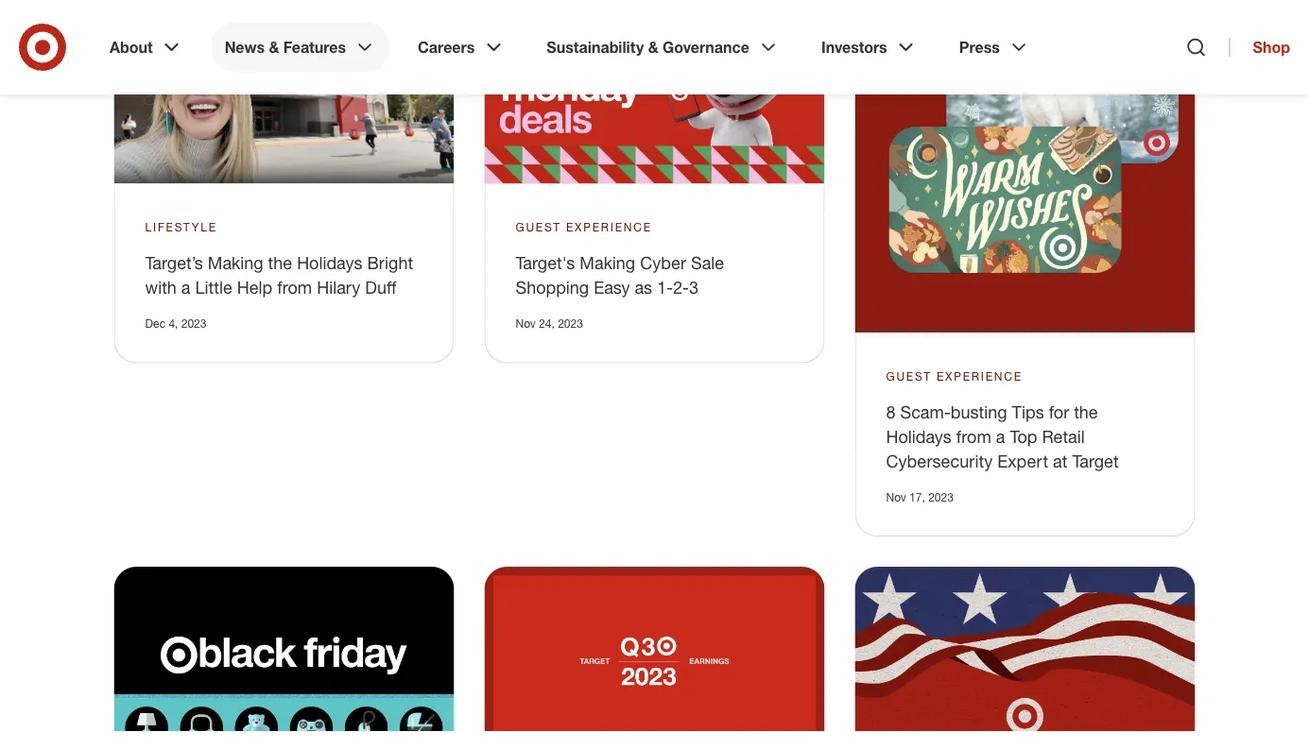 Task type: locate. For each thing, give the bounding box(es) containing it.
nov for target's making cyber sale shopping easy as 1-2-3
[[516, 317, 536, 331]]

& inside news & features link
[[269, 38, 279, 56]]

nov left "24," in the left top of the page
[[516, 317, 536, 331]]

0 horizontal spatial guest
[[516, 220, 561, 235]]

guest experience for making
[[516, 220, 652, 235]]

a graphic that reads image
[[484, 567, 825, 733]]

1 vertical spatial guest
[[886, 369, 932, 383]]

1 vertical spatial a
[[996, 426, 1005, 447]]

holidays down scam-
[[886, 426, 952, 447]]

careers link
[[405, 23, 518, 72]]

1 making from the left
[[208, 253, 263, 273]]

& for governance
[[648, 38, 659, 56]]

1 horizontal spatial the
[[1074, 402, 1098, 422]]

0 vertical spatial guest
[[516, 220, 561, 235]]

1 horizontal spatial from
[[956, 426, 991, 447]]

17,
[[909, 490, 925, 504]]

from inside 8 scam-busting tips for the holidays from a top retail cybersecurity expert at target
[[956, 426, 991, 447]]

holidays
[[297, 253, 363, 273], [886, 426, 952, 447]]

a right with
[[181, 278, 190, 298]]

0 horizontal spatial guest experience link
[[516, 219, 652, 236]]

0 horizontal spatial a
[[181, 278, 190, 298]]

actress hilary duff smiling outside a target store. image
[[114, 0, 454, 184]]

1 vertical spatial nov
[[886, 490, 906, 504]]

1 horizontal spatial guest experience
[[886, 369, 1023, 383]]

guest experience link
[[516, 219, 652, 236], [886, 368, 1023, 385]]

target
[[1072, 451, 1119, 471]]

two target holiday giftcards on a red background. image
[[855, 0, 1195, 333]]

nov for 8 scam-busting tips for the holidays from a top retail cybersecurity expert at target
[[886, 490, 906, 504]]

0 vertical spatial the
[[268, 253, 292, 273]]

0 horizontal spatial experience
[[566, 220, 652, 235]]

1 horizontal spatial &
[[648, 38, 659, 56]]

0 horizontal spatial &
[[269, 38, 279, 56]]

2 & from the left
[[648, 38, 659, 56]]

the inside target's making the holidays bright with a little help from hilary duff
[[268, 253, 292, 273]]

the up help
[[268, 253, 292, 273]]

dec
[[145, 317, 166, 331]]

0 vertical spatial nov
[[516, 317, 536, 331]]

shop link
[[1229, 38, 1290, 57]]

2023 right "24," in the left top of the page
[[558, 317, 583, 331]]

making for target's
[[208, 253, 263, 273]]

a inside 8 scam-busting tips for the holidays from a top retail cybersecurity expert at target
[[996, 426, 1005, 447]]

duff
[[365, 278, 396, 298]]

2-
[[673, 278, 689, 298]]

making
[[208, 253, 263, 273], [580, 253, 635, 273]]

experience for making
[[566, 220, 652, 235]]

retail
[[1042, 426, 1085, 447]]

nov left 17,
[[886, 490, 906, 504]]

guest for target's
[[516, 220, 561, 235]]

little
[[195, 278, 232, 298]]

1 vertical spatial holidays
[[886, 426, 952, 447]]

target's making the holidays bright with a little help from hilary duff link
[[145, 253, 413, 298]]

nov
[[516, 317, 536, 331], [886, 490, 906, 504]]

& for features
[[269, 38, 279, 56]]

the right "for"
[[1074, 402, 1098, 422]]

guest for 8
[[886, 369, 932, 383]]

guest
[[516, 220, 561, 235], [886, 369, 932, 383]]

holidays inside target's making the holidays bright with a little help from hilary duff
[[297, 253, 363, 273]]

guest experience
[[516, 220, 652, 235], [886, 369, 1023, 383]]

tips
[[1012, 402, 1044, 422]]

& right news
[[269, 38, 279, 56]]

0 vertical spatial guest experience link
[[516, 219, 652, 236]]

0 horizontal spatial making
[[208, 253, 263, 273]]

0 horizontal spatial holidays
[[297, 253, 363, 273]]

1 horizontal spatial 2023
[[558, 317, 583, 331]]

0 horizontal spatial the
[[268, 253, 292, 273]]

from down busting
[[956, 426, 991, 447]]

1 horizontal spatial guest
[[886, 369, 932, 383]]

8
[[886, 402, 896, 422]]

guest experience for scam-
[[886, 369, 1023, 383]]

help
[[237, 278, 272, 298]]

from
[[277, 278, 312, 298], [956, 426, 991, 447]]

guest experience link up target's
[[516, 219, 652, 236]]

careers
[[418, 38, 475, 56]]

a cartoon target bullseye dog holds a mobile phone next to the words image
[[484, 0, 825, 184]]

holidays up hilary at left
[[297, 253, 363, 273]]

news
[[225, 38, 265, 56]]

guest experience up busting
[[886, 369, 1023, 383]]

0 horizontal spatial 2023
[[181, 317, 207, 331]]

guest up target's
[[516, 220, 561, 235]]

guest experience link up busting
[[886, 368, 1023, 385]]

0 horizontal spatial from
[[277, 278, 312, 298]]

1 horizontal spatial guest experience link
[[886, 368, 1023, 385]]

guest up scam-
[[886, 369, 932, 383]]

2023 right 4,
[[181, 317, 207, 331]]

cybersecurity
[[886, 451, 993, 471]]

1-
[[657, 278, 673, 298]]

experience up target's making cyber sale shopping easy as 1-2-3
[[566, 220, 652, 235]]

making up help
[[208, 253, 263, 273]]

from inside target's making the holidays bright with a little help from hilary duff
[[277, 278, 312, 298]]

expert
[[997, 451, 1048, 471]]

target's making the holidays bright with a little help from hilary duff
[[145, 253, 413, 298]]

&
[[269, 38, 279, 56], [648, 38, 659, 56]]

investors
[[821, 38, 887, 56]]

2023 right 17,
[[928, 490, 954, 504]]

news & features link
[[211, 23, 389, 72]]

cyber
[[640, 253, 686, 273]]

1 vertical spatial guest experience link
[[886, 368, 1023, 385]]

sustainability & governance link
[[533, 23, 793, 72]]

& left governance
[[648, 38, 659, 56]]

& inside sustainability & governance link
[[648, 38, 659, 56]]

1 horizontal spatial a
[[996, 426, 1005, 447]]

0 vertical spatial a
[[181, 278, 190, 298]]

8 scam-busting tips for the holidays from a top retail cybersecurity expert at target
[[886, 402, 1119, 471]]

0 vertical spatial from
[[277, 278, 312, 298]]

the
[[268, 253, 292, 273], [1074, 402, 1098, 422]]

target's
[[516, 253, 575, 273]]

as
[[635, 278, 652, 298]]

news & features
[[225, 38, 346, 56]]

experience up busting
[[937, 369, 1023, 383]]

scam-
[[900, 402, 951, 422]]

1 horizontal spatial nov
[[886, 490, 906, 504]]

2 horizontal spatial 2023
[[928, 490, 954, 504]]

from right help
[[277, 278, 312, 298]]

features
[[283, 38, 346, 56]]

experience
[[566, 220, 652, 235], [937, 369, 1023, 383]]

24,
[[539, 317, 555, 331]]

a graphic of a red, white and blue flag with white stars and the target logo. image
[[855, 567, 1195, 733]]

1 horizontal spatial holidays
[[886, 426, 952, 447]]

1 horizontal spatial experience
[[937, 369, 1023, 383]]

0 vertical spatial holidays
[[297, 253, 363, 273]]

2 making from the left
[[580, 253, 635, 273]]

guest experience up target's
[[516, 220, 652, 235]]

1 & from the left
[[269, 38, 279, 56]]

making up easy
[[580, 253, 635, 273]]

1 vertical spatial from
[[956, 426, 991, 447]]

press link
[[946, 23, 1043, 72]]

a
[[181, 278, 190, 298], [996, 426, 1005, 447]]

0 vertical spatial experience
[[566, 220, 652, 235]]

0 horizontal spatial guest experience
[[516, 220, 652, 235]]

making inside target's making cyber sale shopping easy as 1-2-3
[[580, 253, 635, 273]]

1 horizontal spatial making
[[580, 253, 635, 273]]

making inside target's making the holidays bright with a little help from hilary duff
[[208, 253, 263, 273]]

1 vertical spatial experience
[[937, 369, 1023, 383]]

0 horizontal spatial nov
[[516, 317, 536, 331]]

at
[[1053, 451, 1068, 471]]

a left the top
[[996, 426, 1005, 447]]

0 vertical spatial guest experience
[[516, 220, 652, 235]]

2023
[[181, 317, 207, 331], [558, 317, 583, 331], [928, 490, 954, 504]]

dec 4, 2023
[[145, 317, 207, 331]]

nov 17, 2023
[[886, 490, 954, 504]]

bright
[[367, 253, 413, 273]]

1 vertical spatial guest experience
[[886, 369, 1023, 383]]

1 vertical spatial the
[[1074, 402, 1098, 422]]



Task type: describe. For each thing, give the bounding box(es) containing it.
a black and teal graphic showing target logo and "black friday" above product icons. image
[[114, 567, 454, 733]]

investors link
[[808, 23, 931, 72]]

the inside 8 scam-busting tips for the holidays from a top retail cybersecurity expert at target
[[1074, 402, 1098, 422]]

guest experience link for making
[[516, 219, 652, 236]]

with
[[145, 278, 177, 298]]

shopping
[[516, 278, 589, 298]]

a inside target's making the holidays bright with a little help from hilary duff
[[181, 278, 190, 298]]

sale
[[691, 253, 724, 273]]

lifestyle link
[[145, 219, 217, 236]]

4,
[[169, 317, 178, 331]]

press
[[959, 38, 1000, 56]]

shop
[[1253, 38, 1290, 56]]

2023 for holidays
[[928, 490, 954, 504]]

3
[[689, 278, 699, 298]]

sustainability
[[547, 38, 644, 56]]

target's
[[145, 253, 203, 273]]

easy
[[594, 278, 630, 298]]

nov 24, 2023
[[516, 317, 583, 331]]

governance
[[663, 38, 750, 56]]

2023 for as
[[558, 317, 583, 331]]

sustainability & governance
[[547, 38, 750, 56]]

target's making cyber sale shopping easy as 1-2-3 link
[[516, 253, 724, 298]]

top
[[1010, 426, 1037, 447]]

experience for scam-
[[937, 369, 1023, 383]]

target's making cyber sale shopping easy as 1-2-3
[[516, 253, 724, 298]]

lifestyle
[[145, 220, 217, 235]]

about link
[[96, 23, 196, 72]]

guest experience link for scam-
[[886, 368, 1023, 385]]

hilary
[[317, 278, 360, 298]]

busting
[[951, 402, 1007, 422]]

making for target's
[[580, 253, 635, 273]]

holidays inside 8 scam-busting tips for the holidays from a top retail cybersecurity expert at target
[[886, 426, 952, 447]]

about
[[110, 38, 153, 56]]

for
[[1049, 402, 1069, 422]]

8 scam-busting tips for the holidays from a top retail cybersecurity expert at target link
[[886, 402, 1119, 471]]

2023 for a
[[181, 317, 207, 331]]



Task type: vqa. For each thing, say whether or not it's contained in the screenshot.
the bottommost Experience
yes



